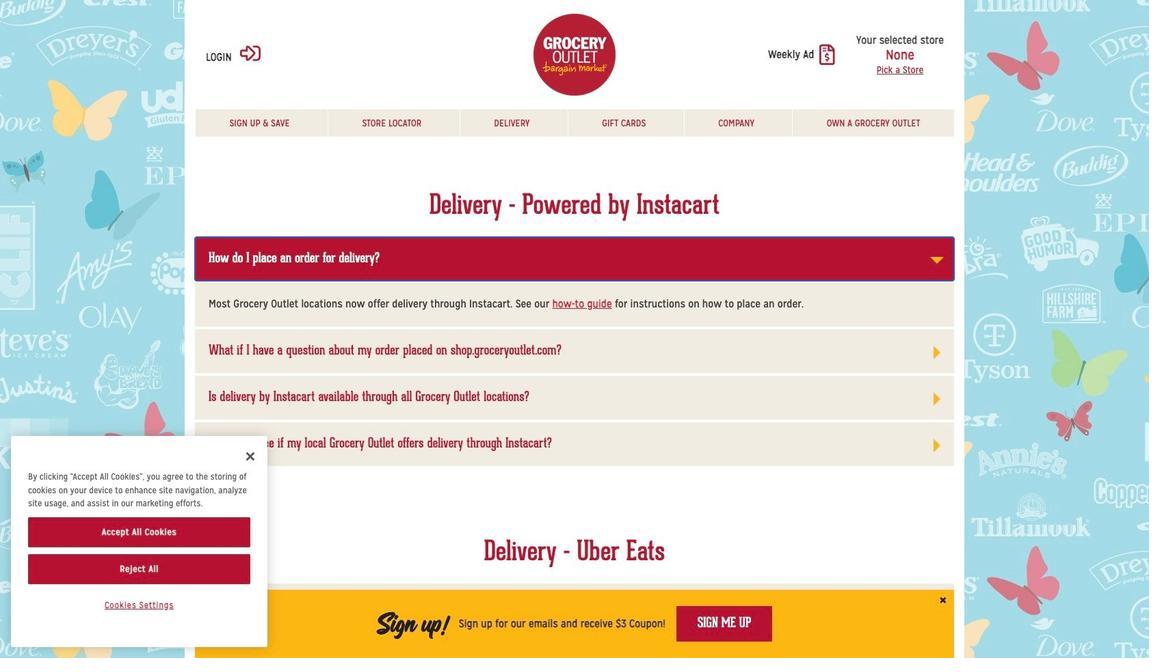 Task type: describe. For each thing, give the bounding box(es) containing it.
sign in alt image
[[240, 43, 261, 63]]



Task type: locate. For each thing, give the bounding box(es) containing it.
navigation
[[195, 109, 954, 137]]

grocery outlet image
[[534, 14, 616, 96]]

file invoice dollar image
[[820, 44, 835, 65]]



Task type: vqa. For each thing, say whether or not it's contained in the screenshot.
sign in alt image
yes



